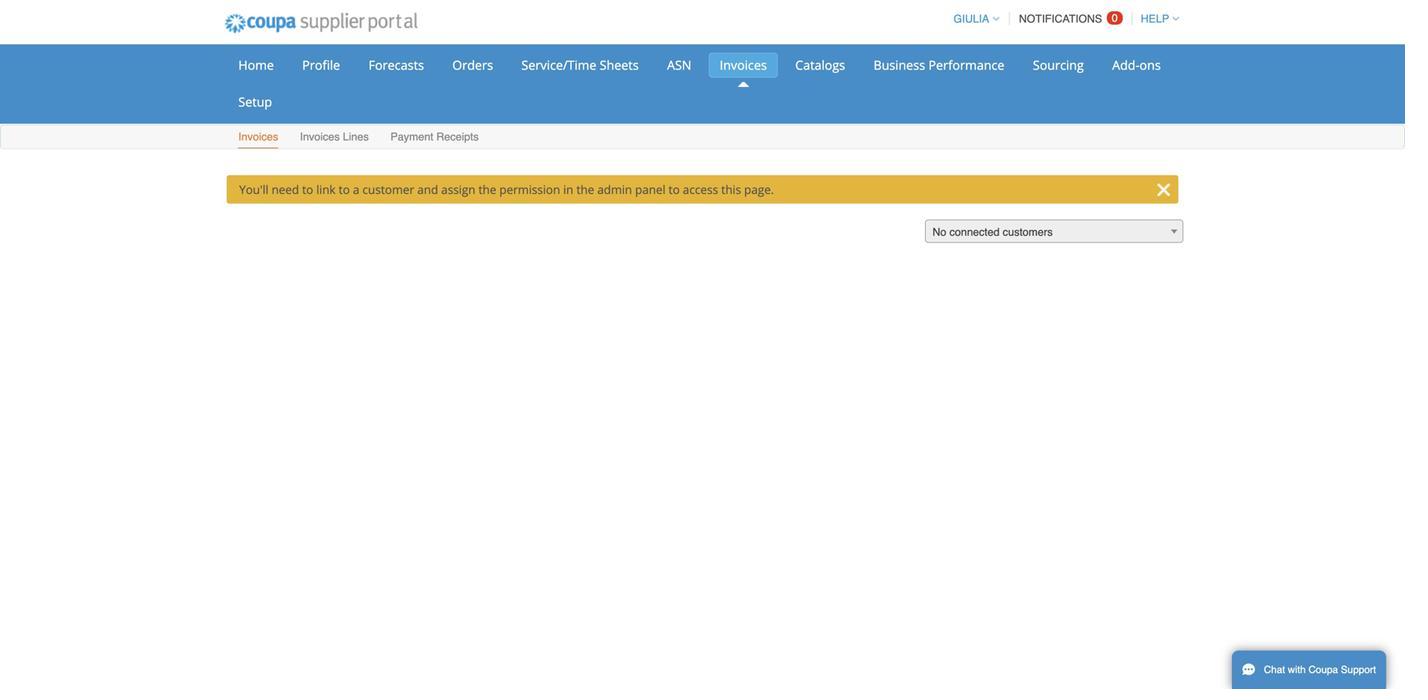 Task type: describe. For each thing, give the bounding box(es) containing it.
payment
[[391, 131, 433, 143]]

no connected customers
[[933, 226, 1053, 238]]

with
[[1288, 664, 1306, 676]]

business performance
[[874, 56, 1005, 74]]

chat
[[1264, 664, 1286, 676]]

this
[[721, 182, 741, 197]]

1 the from the left
[[479, 182, 497, 197]]

asn
[[667, 56, 692, 74]]

home
[[238, 56, 274, 74]]

payment receipts
[[391, 131, 479, 143]]

sourcing link
[[1022, 53, 1095, 78]]

assign
[[441, 182, 476, 197]]

2 to from the left
[[339, 182, 350, 197]]

2 horizontal spatial invoices
[[720, 56, 767, 74]]

invoices lines link
[[299, 127, 370, 148]]

connected
[[950, 226, 1000, 238]]

business performance link
[[863, 53, 1016, 78]]

help
[[1141, 13, 1170, 25]]

2 the from the left
[[577, 182, 594, 197]]

profile
[[302, 56, 340, 74]]

catalogs
[[796, 56, 845, 74]]

access
[[683, 182, 718, 197]]

no
[[933, 226, 947, 238]]

3 to from the left
[[669, 182, 680, 197]]

page.
[[744, 182, 774, 197]]

help link
[[1134, 13, 1180, 25]]

sheets
[[600, 56, 639, 74]]

receipts
[[437, 131, 479, 143]]

need
[[272, 182, 299, 197]]

service/time sheets link
[[511, 53, 650, 78]]

add-ons
[[1113, 56, 1161, 74]]

forecasts
[[369, 56, 424, 74]]

profile link
[[291, 53, 351, 78]]

and
[[417, 182, 438, 197]]

invoices lines
[[300, 131, 369, 143]]

0
[[1112, 12, 1118, 24]]

business
[[874, 56, 926, 74]]

forecasts link
[[358, 53, 435, 78]]

notifications 0
[[1019, 12, 1118, 25]]

service/time sheets
[[522, 56, 639, 74]]

orders link
[[442, 53, 504, 78]]



Task type: vqa. For each thing, say whether or not it's contained in the screenshot.
third "to" from the right
yes



Task type: locate. For each thing, give the bounding box(es) containing it.
coupa
[[1309, 664, 1339, 676]]

payment receipts link
[[390, 127, 480, 148]]

panel
[[635, 182, 666, 197]]

2 horizontal spatial to
[[669, 182, 680, 197]]

home link
[[228, 53, 285, 78]]

invoices link down "setup" link
[[238, 127, 279, 148]]

in
[[563, 182, 574, 197]]

giulia
[[954, 13, 989, 25]]

you'll
[[239, 182, 269, 197]]

invoices down "setup" link
[[238, 131, 278, 143]]

permission
[[500, 182, 560, 197]]

orders
[[453, 56, 493, 74]]

invoices
[[720, 56, 767, 74], [238, 131, 278, 143], [300, 131, 340, 143]]

to right 'panel'
[[669, 182, 680, 197]]

giulia link
[[946, 13, 1000, 25]]

1 horizontal spatial invoices
[[300, 131, 340, 143]]

customer
[[363, 182, 414, 197]]

admin
[[598, 182, 632, 197]]

customers
[[1003, 226, 1053, 238]]

support
[[1341, 664, 1376, 676]]

the
[[479, 182, 497, 197], [577, 182, 594, 197]]

add-ons link
[[1102, 53, 1172, 78]]

chat with coupa support
[[1264, 664, 1376, 676]]

sourcing
[[1033, 56, 1084, 74]]

you'll need to link to a customer and assign the permission in the admin panel to access this page.
[[239, 182, 774, 197]]

setup link
[[228, 90, 283, 115]]

notifications
[[1019, 13, 1102, 25]]

0 horizontal spatial to
[[302, 182, 313, 197]]

the right the in
[[577, 182, 594, 197]]

link
[[316, 182, 336, 197]]

0 horizontal spatial the
[[479, 182, 497, 197]]

a
[[353, 182, 360, 197]]

0 horizontal spatial invoices
[[238, 131, 278, 143]]

navigation
[[946, 3, 1180, 35]]

invoices left lines
[[300, 131, 340, 143]]

asn link
[[656, 53, 702, 78]]

1 horizontal spatial to
[[339, 182, 350, 197]]

setup
[[238, 93, 272, 110]]

No connected customers field
[[925, 220, 1184, 244]]

performance
[[929, 56, 1005, 74]]

to left link
[[302, 182, 313, 197]]

invoices link
[[709, 53, 778, 78], [238, 127, 279, 148]]

catalogs link
[[785, 53, 856, 78]]

invoices right asn
[[720, 56, 767, 74]]

navigation containing notifications 0
[[946, 3, 1180, 35]]

1 to from the left
[[302, 182, 313, 197]]

to left a
[[339, 182, 350, 197]]

coupa supplier portal image
[[213, 3, 429, 44]]

lines
[[343, 131, 369, 143]]

ons
[[1140, 56, 1161, 74]]

0 horizontal spatial invoices link
[[238, 127, 279, 148]]

1 horizontal spatial invoices link
[[709, 53, 778, 78]]

add-
[[1113, 56, 1140, 74]]

the right assign
[[479, 182, 497, 197]]

invoices link right asn link
[[709, 53, 778, 78]]

service/time
[[522, 56, 597, 74]]

chat with coupa support button
[[1232, 651, 1387, 689]]

1 vertical spatial invoices link
[[238, 127, 279, 148]]

0 vertical spatial invoices link
[[709, 53, 778, 78]]

No connected customers text field
[[926, 220, 1183, 244]]

1 horizontal spatial the
[[577, 182, 594, 197]]

to
[[302, 182, 313, 197], [339, 182, 350, 197], [669, 182, 680, 197]]



